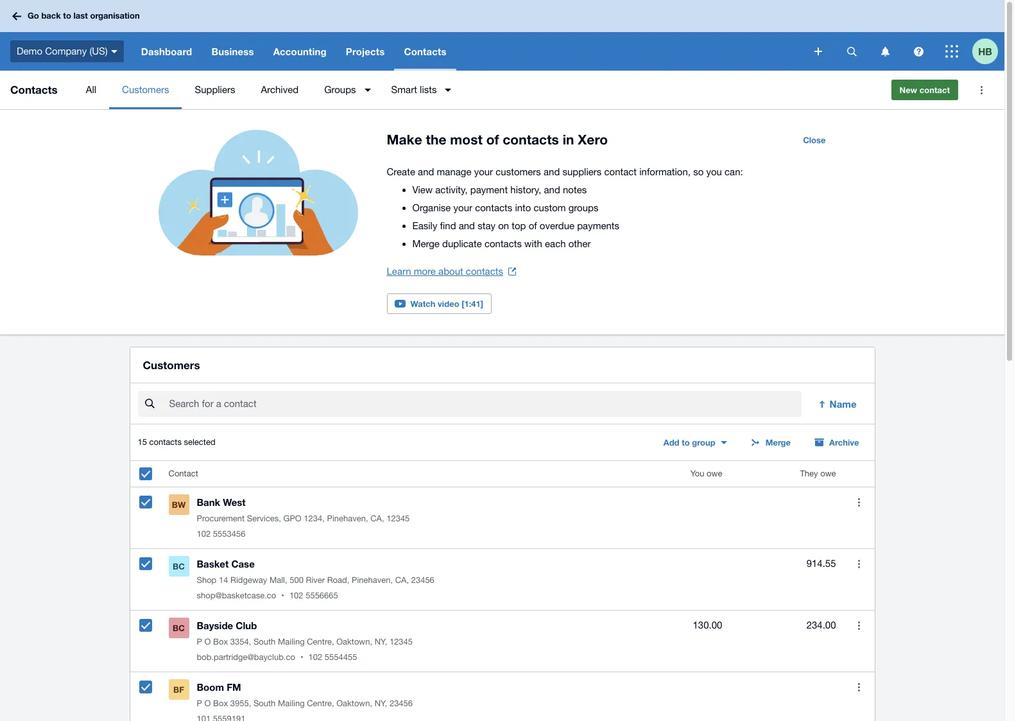 Task type: locate. For each thing, give the bounding box(es) containing it.
• for bayside club
[[300, 652, 303, 662]]

easily
[[413, 220, 437, 231]]

smart lists
[[391, 84, 437, 95]]

1 vertical spatial more row options image
[[858, 683, 860, 691]]

make
[[387, 132, 422, 148]]

0 horizontal spatial of
[[486, 132, 499, 148]]

navigation containing dashboard
[[131, 32, 806, 71]]

services,
[[247, 514, 281, 523]]

o down "bayside"
[[205, 637, 211, 647]]

contact right new
[[920, 85, 950, 95]]

south inside bayside club p o box 3354, south mailing centre, oaktown, ny, 12345 bob.partridge@bayclub.co • 102 5554455
[[254, 637, 276, 647]]

pinehaven, right 1234,
[[327, 514, 368, 523]]

svg image
[[946, 45, 959, 58], [847, 47, 857, 56]]

svg image
[[12, 12, 21, 20], [881, 47, 890, 56], [914, 47, 924, 56], [815, 48, 822, 55], [111, 50, 117, 53]]

manage
[[437, 166, 472, 177]]

organisation
[[90, 10, 140, 21]]

centre, up 5554455
[[307, 637, 334, 647]]

contact
[[920, 85, 950, 95], [604, 166, 637, 177]]

1 horizontal spatial merge
[[766, 437, 791, 448]]

0 vertical spatial pinehaven,
[[327, 514, 368, 523]]

contacts down demo
[[10, 83, 58, 96]]

box
[[213, 637, 228, 647], [213, 699, 228, 708]]

o down boom
[[205, 699, 211, 708]]

all button
[[73, 71, 109, 109]]

o inside bayside club p o box 3354, south mailing centre, oaktown, ny, 12345 bob.partridge@bayclub.co • 102 5554455
[[205, 637, 211, 647]]

1 horizontal spatial contacts
[[404, 46, 447, 57]]

of right the most
[[486, 132, 499, 148]]

bayside club p o box 3354, south mailing centre, oaktown, ny, 12345 bob.partridge@bayclub.co • 102 5554455
[[197, 620, 413, 662]]

p down boom
[[197, 699, 202, 708]]

0 vertical spatial to
[[63, 10, 71, 21]]

ny,
[[375, 637, 387, 647], [375, 699, 387, 708]]

procurement
[[197, 514, 245, 523]]

svg image inside "go back to last organisation" link
[[12, 12, 21, 20]]

more row options image down archive
[[858, 498, 860, 506]]

0 vertical spatial merge
[[413, 238, 440, 249]]

bc left "bayside"
[[173, 623, 185, 633]]

1 ny, from the top
[[375, 637, 387, 647]]

more row options image
[[858, 498, 860, 506], [858, 560, 860, 568]]

pinehaven, right road, at the left bottom of page
[[352, 575, 393, 585]]

1 vertical spatial 102
[[289, 591, 303, 600]]

merge inside button
[[766, 437, 791, 448]]

bank
[[197, 496, 220, 508]]

duplicate
[[442, 238, 482, 249]]

1 oaktown, from the top
[[337, 637, 372, 647]]

centre, down 5554455
[[307, 699, 334, 708]]

merge down the easily
[[413, 238, 440, 249]]

actions menu image
[[969, 77, 995, 103]]

owe right you
[[707, 469, 723, 478]]

12345 inside bank west procurement services, gpo 1234, pinehaven, ca, 12345 102 5553456
[[387, 514, 410, 523]]

archived
[[261, 84, 299, 95]]

box inside bayside club p o box 3354, south mailing centre, oaktown, ny, 12345 bob.partridge@bayclub.co • 102 5554455
[[213, 637, 228, 647]]

owe for you owe
[[707, 469, 723, 478]]

mailing right 3955,
[[278, 699, 305, 708]]

bc for basket case
[[173, 561, 185, 572]]

2 more row options button from the top
[[847, 551, 872, 577]]

more
[[414, 266, 436, 277]]

of right the top
[[529, 220, 537, 231]]

1 vertical spatial box
[[213, 699, 228, 708]]

102 down procurement
[[197, 529, 211, 539]]

0 vertical spatial p
[[197, 637, 202, 647]]

name
[[830, 398, 857, 410]]

2 vertical spatial 102
[[308, 652, 322, 662]]

south right 3354, on the bottom of the page
[[254, 637, 276, 647]]

2 bc from the top
[[173, 623, 185, 633]]

to
[[63, 10, 71, 21], [682, 437, 690, 448]]

your up payment at top
[[474, 166, 493, 177]]

1234,
[[304, 514, 325, 523]]

1 p from the top
[[197, 637, 202, 647]]

0 vertical spatial bc
[[173, 561, 185, 572]]

the
[[426, 132, 447, 148]]

more row options image
[[858, 621, 860, 630], [858, 683, 860, 691]]

1 more row options button from the top
[[847, 489, 872, 515]]

create
[[387, 166, 415, 177]]

1 vertical spatial •
[[300, 652, 303, 662]]

learn more about contacts
[[387, 266, 503, 277]]

0 vertical spatial ny,
[[375, 637, 387, 647]]

owe right they
[[821, 469, 836, 478]]

5553456
[[213, 529, 246, 539]]

0 vertical spatial customers
[[122, 84, 169, 95]]

1 vertical spatial merge
[[766, 437, 791, 448]]

with
[[525, 238, 542, 249]]

p inside bayside club p o box 3354, south mailing centre, oaktown, ny, 12345 bob.partridge@bayclub.co • 102 5554455
[[197, 637, 202, 647]]

1 horizontal spatial of
[[529, 220, 537, 231]]

1 vertical spatial mailing
[[278, 699, 305, 708]]

0 horizontal spatial •
[[281, 591, 284, 600]]

notes
[[563, 184, 587, 195]]

1 vertical spatial south
[[254, 699, 276, 708]]

1 mailing from the top
[[278, 637, 305, 647]]

boom fm
[[197, 681, 241, 693]]

navigation
[[131, 32, 806, 71]]

about
[[439, 266, 463, 277]]

0 vertical spatial o
[[205, 637, 211, 647]]

of
[[486, 132, 499, 148], [529, 220, 537, 231]]

1 bc from the top
[[173, 561, 185, 572]]

ca, right 1234,
[[371, 514, 384, 523]]

0 vertical spatial 102
[[197, 529, 211, 539]]

mailing
[[278, 637, 305, 647], [278, 699, 305, 708]]

0 horizontal spatial owe
[[707, 469, 723, 478]]

xero
[[578, 132, 608, 148]]

0 horizontal spatial your
[[454, 202, 473, 213]]

contacts down merge duplicate contacts with each other
[[466, 266, 503, 277]]

contact right suppliers
[[604, 166, 637, 177]]

1 horizontal spatial contact
[[920, 85, 950, 95]]

1 horizontal spatial •
[[300, 652, 303, 662]]

0 vertical spatial 23456
[[411, 575, 435, 585]]

102 inside bank west procurement services, gpo 1234, pinehaven, ca, 12345 102 5553456
[[197, 529, 211, 539]]

(us)
[[89, 45, 108, 56]]

smart
[[391, 84, 417, 95]]

ny, inside bayside club p o box 3354, south mailing centre, oaktown, ny, 12345 bob.partridge@bayclub.co • 102 5554455
[[375, 637, 387, 647]]

ca, right road, at the left bottom of page
[[395, 575, 409, 585]]

bc left basket
[[173, 561, 185, 572]]

0 vertical spatial centre,
[[307, 637, 334, 647]]

1 o from the top
[[205, 637, 211, 647]]

they owe
[[800, 469, 836, 478]]

102
[[197, 529, 211, 539], [289, 591, 303, 600], [308, 652, 322, 662]]

1 box from the top
[[213, 637, 228, 647]]

fm
[[227, 681, 241, 693]]

south right 3955,
[[254, 699, 276, 708]]

1 vertical spatial more row options image
[[858, 560, 860, 568]]

west
[[223, 496, 246, 508]]

banner containing hb
[[0, 0, 1005, 71]]

1 vertical spatial bc
[[173, 623, 185, 633]]

234.00 link
[[807, 618, 836, 633]]

• down 'mall,'
[[281, 591, 284, 600]]

1 south from the top
[[254, 637, 276, 647]]

p down "bayside"
[[197, 637, 202, 647]]

all
[[86, 84, 96, 95]]

15 contacts selected
[[138, 437, 215, 447]]

to right add
[[682, 437, 690, 448]]

contacts up lists
[[404, 46, 447, 57]]

2 p from the top
[[197, 699, 202, 708]]

2 south from the top
[[254, 699, 276, 708]]

0 vertical spatial box
[[213, 637, 228, 647]]

oaktown, down 5554455
[[337, 699, 372, 708]]

menu
[[73, 71, 881, 109]]

1 vertical spatial centre,
[[307, 699, 334, 708]]

1 vertical spatial to
[[682, 437, 690, 448]]

0 vertical spatial more row options image
[[858, 621, 860, 630]]

box down boom fm
[[213, 699, 228, 708]]

• inside basket case shop 14 ridgeway mall, 500 river road, pinehaven, ca, 23456 shop@basketcase.co • 102 5556665
[[281, 591, 284, 600]]

contacts down on on the top of page
[[485, 238, 522, 249]]

0 vertical spatial 12345
[[387, 514, 410, 523]]

pinehaven, inside basket case shop 14 ridgeway mall, 500 river road, pinehaven, ca, 23456 shop@basketcase.co • 102 5556665
[[352, 575, 393, 585]]

• left 5554455
[[300, 652, 303, 662]]

box down "bayside"
[[213, 637, 228, 647]]

1 horizontal spatial your
[[474, 166, 493, 177]]

your
[[474, 166, 493, 177], [454, 202, 473, 213]]

oaktown,
[[337, 637, 372, 647], [337, 699, 372, 708]]

1 vertical spatial 12345
[[390, 637, 413, 647]]

0 vertical spatial mailing
[[278, 637, 305, 647]]

go back to last organisation link
[[8, 5, 147, 27]]

0 vertical spatial ca,
[[371, 514, 384, 523]]

914.55
[[807, 558, 836, 569]]

1 horizontal spatial 102
[[289, 591, 303, 600]]

2 o from the top
[[205, 699, 211, 708]]

gpo
[[284, 514, 302, 523]]

1 vertical spatial o
[[205, 699, 211, 708]]

0 vertical spatial south
[[254, 637, 276, 647]]

1 vertical spatial oaktown,
[[337, 699, 372, 708]]

1 vertical spatial ny,
[[375, 699, 387, 708]]

102 for bayside club
[[308, 652, 322, 662]]

ca,
[[371, 514, 384, 523], [395, 575, 409, 585]]

0 vertical spatial oaktown,
[[337, 637, 372, 647]]

102 left 5554455
[[308, 652, 322, 662]]

bw
[[172, 500, 186, 510]]

12345 inside bayside club p o box 3354, south mailing centre, oaktown, ny, 12345 bob.partridge@bayclub.co • 102 5554455
[[390, 637, 413, 647]]

banner
[[0, 0, 1005, 71]]

14
[[219, 575, 228, 585]]

archived button
[[248, 71, 311, 109]]

suppliers
[[563, 166, 602, 177]]

1 vertical spatial ca,
[[395, 575, 409, 585]]

merge for merge
[[766, 437, 791, 448]]

contact inside button
[[920, 85, 950, 95]]

company
[[45, 45, 87, 56]]

contacts
[[404, 46, 447, 57], [10, 83, 58, 96]]

0 horizontal spatial merge
[[413, 238, 440, 249]]

1 centre, from the top
[[307, 637, 334, 647]]

1 horizontal spatial owe
[[821, 469, 836, 478]]

river
[[306, 575, 325, 585]]

500
[[290, 575, 304, 585]]

1 vertical spatial of
[[529, 220, 537, 231]]

to inside add to group popup button
[[682, 437, 690, 448]]

• inside bayside club p o box 3354, south mailing centre, oaktown, ny, 12345 bob.partridge@bayclub.co • 102 5554455
[[300, 652, 303, 662]]

make the most of contacts in xero
[[387, 132, 608, 148]]

1 owe from the left
[[707, 469, 723, 478]]

1 horizontal spatial ca,
[[395, 575, 409, 585]]

102 down the 500
[[289, 591, 303, 600]]

• for basket case
[[281, 591, 284, 600]]

1 vertical spatial 23456
[[390, 699, 413, 708]]

102 inside bayside club p o box 3354, south mailing centre, oaktown, ny, 12345 bob.partridge@bayclub.co • 102 5554455
[[308, 652, 322, 662]]

accounting button
[[264, 32, 336, 71]]

mall,
[[270, 575, 287, 585]]

merge left the archive 'button'
[[766, 437, 791, 448]]

projects button
[[336, 32, 395, 71]]

o
[[205, 637, 211, 647], [205, 699, 211, 708]]

1 vertical spatial pinehaven,
[[352, 575, 393, 585]]

2 horizontal spatial 102
[[308, 652, 322, 662]]

0 vertical spatial contacts
[[404, 46, 447, 57]]

groups button
[[311, 71, 379, 109]]

2 mailing from the top
[[278, 699, 305, 708]]

0 horizontal spatial contacts
[[10, 83, 58, 96]]

other
[[569, 238, 591, 249]]

oaktown, up 5554455
[[337, 637, 372, 647]]

0 horizontal spatial 102
[[197, 529, 211, 539]]

1 vertical spatial contact
[[604, 166, 637, 177]]

groups
[[569, 202, 599, 213]]

102 inside basket case shop 14 ridgeway mall, 500 river road, pinehaven, ca, 23456 shop@basketcase.co • 102 5556665
[[289, 591, 303, 600]]

you owe
[[691, 469, 723, 478]]

23456 inside basket case shop 14 ridgeway mall, 500 river road, pinehaven, ca, 23456 shop@basketcase.co • 102 5556665
[[411, 575, 435, 585]]

contacts inside dropdown button
[[404, 46, 447, 57]]

0 vertical spatial contact
[[920, 85, 950, 95]]

0 vertical spatial more row options image
[[858, 498, 860, 506]]

top
[[512, 220, 526, 231]]

0 vertical spatial •
[[281, 591, 284, 600]]

2 more row options image from the top
[[858, 560, 860, 568]]

your down activity,
[[454, 202, 473, 213]]

2 centre, from the top
[[307, 699, 334, 708]]

organise your contacts into custom groups
[[413, 202, 599, 213]]

2 more row options image from the top
[[858, 683, 860, 691]]

more row options image right 914.55 link
[[858, 560, 860, 568]]

2 owe from the left
[[821, 469, 836, 478]]

0 horizontal spatial ca,
[[371, 514, 384, 523]]

0 horizontal spatial to
[[63, 10, 71, 21]]

you
[[691, 469, 705, 478]]

to left last
[[63, 10, 71, 21]]

mailing up bob.partridge@bayclub.co
[[278, 637, 305, 647]]

1 horizontal spatial to
[[682, 437, 690, 448]]

1 vertical spatial p
[[197, 699, 202, 708]]



Task type: vqa. For each thing, say whether or not it's contained in the screenshot.
'chargeable' to the top
no



Task type: describe. For each thing, give the bounding box(es) containing it.
menu containing all
[[73, 71, 881, 109]]

5556665
[[306, 591, 338, 600]]

new
[[900, 85, 918, 95]]

into
[[515, 202, 531, 213]]

custom
[[534, 202, 566, 213]]

ca, inside bank west procurement services, gpo 1234, pinehaven, ca, 12345 102 5553456
[[371, 514, 384, 523]]

boom
[[197, 681, 224, 693]]

pinehaven, inside bank west procurement services, gpo 1234, pinehaven, ca, 12345 102 5553456
[[327, 514, 368, 523]]

and up custom
[[544, 184, 560, 195]]

learn more about contacts link
[[387, 263, 516, 281]]

most
[[450, 132, 483, 148]]

1 vertical spatial customers
[[143, 358, 200, 372]]

contacts right 15
[[149, 437, 182, 447]]

information,
[[640, 166, 691, 177]]

organise
[[413, 202, 451, 213]]

0 vertical spatial of
[[486, 132, 499, 148]]

go
[[28, 10, 39, 21]]

to inside "go back to last organisation" link
[[63, 10, 71, 21]]

130.00 link
[[693, 618, 723, 633]]

customers inside the customers button
[[122, 84, 169, 95]]

watch
[[411, 299, 436, 309]]

mailing inside bayside club p o box 3354, south mailing centre, oaktown, ny, 12345 bob.partridge@bayclub.co • 102 5554455
[[278, 637, 305, 647]]

add to group button
[[656, 432, 735, 453]]

road,
[[327, 575, 350, 585]]

archive
[[830, 437, 859, 448]]

smart lists button
[[379, 71, 459, 109]]

contacts up customers
[[503, 132, 559, 148]]

130.00
[[693, 620, 723, 631]]

0 vertical spatial your
[[474, 166, 493, 177]]

new contact
[[900, 85, 950, 95]]

each
[[545, 238, 566, 249]]

demo company (us)
[[17, 45, 108, 56]]

customers button
[[109, 71, 182, 109]]

business button
[[202, 32, 264, 71]]

contacts inside "link"
[[466, 266, 503, 277]]

and left suppliers
[[544, 166, 560, 177]]

merge duplicate contacts with each other
[[413, 238, 591, 249]]

hb button
[[973, 32, 1005, 71]]

add to group
[[664, 437, 716, 448]]

shop
[[197, 575, 217, 585]]

new contact button
[[891, 80, 959, 100]]

shop@basketcase.co
[[197, 591, 276, 600]]

3 more row options button from the top
[[847, 613, 872, 638]]

Search for a contact field
[[168, 392, 802, 416]]

payments
[[577, 220, 620, 231]]

overdue
[[540, 220, 575, 231]]

last
[[74, 10, 88, 21]]

102 for basket case
[[289, 591, 303, 600]]

234.00
[[807, 620, 836, 631]]

bc for bayside club
[[173, 623, 185, 633]]

activity,
[[435, 184, 468, 195]]

svg image inside demo company (us) popup button
[[111, 50, 117, 53]]

group
[[692, 437, 716, 448]]

accounting
[[273, 46, 327, 57]]

centre, inside bayside club p o box 3354, south mailing centre, oaktown, ny, 12345 bob.partridge@bayclub.co • 102 5554455
[[307, 637, 334, 647]]

0 horizontal spatial contact
[[604, 166, 637, 177]]

4 more row options button from the top
[[847, 674, 872, 700]]

name button
[[809, 391, 867, 417]]

2 oaktown, from the top
[[337, 699, 372, 708]]

oaktown, inside bayside club p o box 3354, south mailing centre, oaktown, ny, 12345 bob.partridge@bayclub.co • 102 5554455
[[337, 637, 372, 647]]

case
[[231, 558, 255, 570]]

find
[[440, 220, 456, 231]]

selected
[[184, 437, 215, 447]]

1 vertical spatial your
[[454, 202, 473, 213]]

close button
[[796, 130, 834, 150]]

suppliers
[[195, 84, 235, 95]]

close
[[803, 135, 826, 145]]

contact list table element
[[130, 461, 875, 721]]

view activity, payment history, and notes
[[413, 184, 587, 195]]

and up view
[[418, 166, 434, 177]]

3955,
[[230, 699, 251, 708]]

1 more row options image from the top
[[858, 498, 860, 506]]

suppliers button
[[182, 71, 248, 109]]

bf
[[173, 685, 184, 695]]

0 horizontal spatial svg image
[[847, 47, 857, 56]]

groups
[[324, 84, 356, 95]]

1 vertical spatial contacts
[[10, 83, 58, 96]]

p o box 3955, south mailing centre, oaktown, ny, 23456
[[197, 699, 413, 708]]

stay
[[478, 220, 496, 231]]

projects
[[346, 46, 385, 57]]

2 box from the top
[[213, 699, 228, 708]]

2 ny, from the top
[[375, 699, 387, 708]]

demo
[[17, 45, 42, 56]]

hb
[[979, 45, 992, 57]]

owe for they owe
[[821, 469, 836, 478]]

view
[[413, 184, 433, 195]]

basket case shop 14 ridgeway mall, 500 river road, pinehaven, ca, 23456 shop@basketcase.co • 102 5556665
[[197, 558, 435, 600]]

bank west procurement services, gpo 1234, pinehaven, ca, 12345 102 5553456
[[197, 496, 410, 539]]

1 more row options image from the top
[[858, 621, 860, 630]]

on
[[498, 220, 509, 231]]

easily find and stay on top of overdue payments
[[413, 220, 620, 231]]

1 horizontal spatial svg image
[[946, 45, 959, 58]]

contacts down payment at top
[[475, 202, 512, 213]]

can:
[[725, 166, 743, 177]]

add
[[664, 437, 680, 448]]

so
[[693, 166, 704, 177]]

demo company (us) button
[[0, 32, 131, 71]]

merge for merge duplicate contacts with each other
[[413, 238, 440, 249]]

history,
[[511, 184, 541, 195]]

and up duplicate
[[459, 220, 475, 231]]

create and manage your customers and suppliers contact information, so you can:
[[387, 166, 743, 177]]

15
[[138, 437, 147, 447]]

basket
[[197, 558, 229, 570]]

lists
[[420, 84, 437, 95]]

5554455
[[325, 652, 357, 662]]

ca, inside basket case shop 14 ridgeway mall, 500 river road, pinehaven, ca, 23456 shop@basketcase.co • 102 5556665
[[395, 575, 409, 585]]

watch video [1:41] button
[[387, 293, 492, 314]]

video
[[438, 299, 459, 309]]

contact
[[169, 469, 198, 478]]

dashboard
[[141, 46, 192, 57]]

customers
[[496, 166, 541, 177]]



